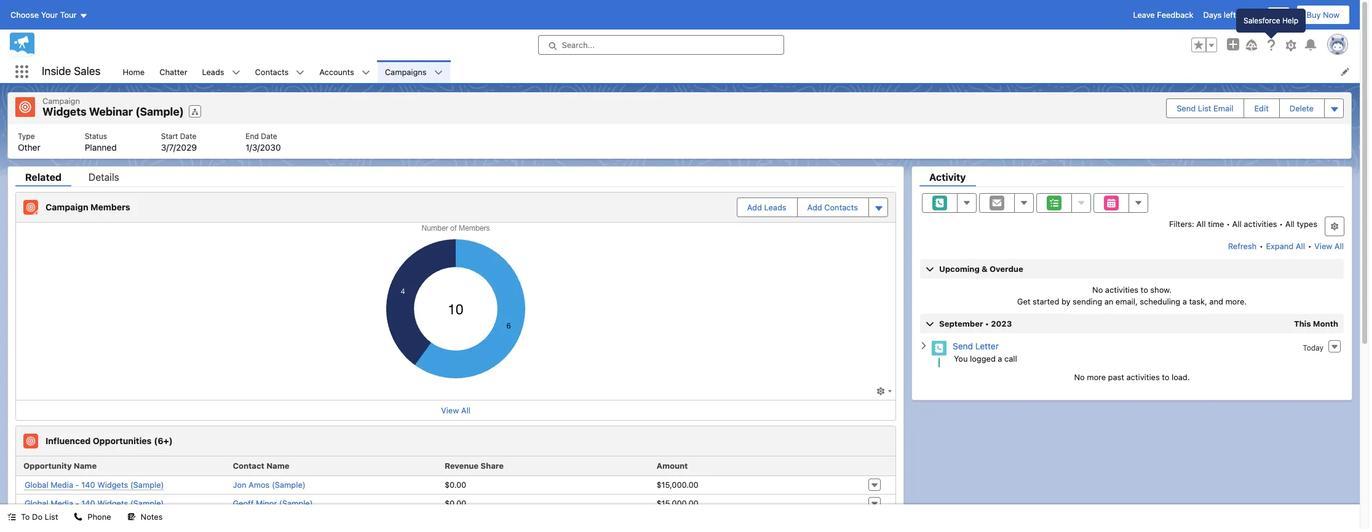 Task type: locate. For each thing, give the bounding box(es) containing it.
all right expand all button
[[1335, 241, 1344, 251]]

call
[[1005, 353, 1017, 363]]

minor
[[256, 498, 277, 508]]

global up do
[[25, 498, 48, 508]]

send up you at the right bottom of the page
[[953, 341, 973, 351]]

leave feedback link
[[1133, 10, 1194, 20]]

no activities to show. get started by sending an email, scheduling a task, and more.
[[1017, 284, 1247, 306]]

2 vertical spatial 140
[[81, 516, 95, 526]]

1 vertical spatial global
[[25, 498, 48, 508]]

campaigns
[[385, 67, 427, 77]]

0 horizontal spatial date
[[180, 131, 196, 141]]

0 horizontal spatial to
[[1141, 284, 1148, 294]]

text default image left logged call icon
[[920, 341, 928, 350]]

0 horizontal spatial leads
[[202, 67, 224, 77]]

1 $15,000.00 from the top
[[657, 480, 699, 490]]

global
[[25, 479, 48, 489], [25, 498, 48, 508], [25, 516, 48, 526]]

3 global media - 140 widgets (sample) link from the top
[[25, 516, 164, 527]]

-
[[75, 479, 79, 489], [75, 498, 79, 508], [75, 516, 79, 526]]

1 horizontal spatial no
[[1093, 284, 1103, 294]]

all
[[1197, 219, 1206, 229], [1232, 219, 1242, 229], [1285, 219, 1295, 229], [1296, 241, 1305, 251], [1335, 241, 1344, 251], [461, 405, 471, 415]]

name inside "opportunity name" element
[[74, 461, 97, 471]]

text default image right campaigns
[[434, 68, 443, 77]]

0 vertical spatial global media - 140 widgets (sample) link
[[25, 479, 164, 490]]

global media - 140 widgets (sample) link for geoff
[[25, 498, 164, 508]]

text default image left contacts link
[[232, 68, 240, 77]]

share
[[481, 461, 504, 471]]

media up to do list
[[51, 498, 73, 508]]

2 vertical spatial -
[[75, 516, 79, 526]]

0 horizontal spatial no
[[1074, 372, 1085, 382]]

1 horizontal spatial a
[[1183, 296, 1187, 306]]

view all
[[441, 405, 471, 415]]

0 vertical spatial to
[[1141, 284, 1148, 294]]

campaign down inside
[[42, 96, 80, 106]]

all left time
[[1197, 219, 1206, 229]]

send inside button
[[1177, 103, 1196, 113]]

0 horizontal spatial text default image
[[7, 513, 16, 521]]

activities up email,
[[1105, 284, 1139, 294]]

types
[[1297, 219, 1318, 229]]

0 vertical spatial -
[[75, 479, 79, 489]]

•
[[1227, 219, 1230, 229], [1280, 219, 1283, 229], [1260, 241, 1263, 251], [1308, 241, 1312, 251], [985, 318, 989, 328]]

date up the 1/3/2030
[[261, 131, 277, 141]]

task,
[[1189, 296, 1207, 306]]

filters: all time • all activities • all types
[[1169, 219, 1318, 229]]

0 vertical spatial list
[[1198, 103, 1211, 113]]

name inside contact name element
[[266, 461, 289, 471]]

month
[[1313, 318, 1339, 328]]

home link
[[115, 60, 152, 83]]

influenced
[[46, 435, 91, 446]]

0 vertical spatial global
[[25, 479, 48, 489]]

1 date from the left
[[180, 131, 196, 141]]

widgets webinar (sample)
[[42, 105, 184, 118]]

end date 1/3/2030
[[246, 131, 281, 152]]

1 horizontal spatial leads
[[764, 202, 787, 212]]

1 vertical spatial view all link
[[441, 405, 471, 415]]

buy
[[1307, 10, 1321, 20]]

activities
[[1244, 219, 1277, 229], [1105, 284, 1139, 294], [1127, 372, 1160, 382]]

buy now
[[1307, 10, 1340, 20]]

no up the sending
[[1093, 284, 1103, 294]]

2 global media - 140 widgets (sample) link from the top
[[25, 498, 164, 508]]

1 horizontal spatial list
[[1198, 103, 1211, 113]]

1 vertical spatial list
[[8, 124, 1351, 158]]

2 vertical spatial global
[[25, 516, 48, 526]]

1 vertical spatial activities
[[1105, 284, 1139, 294]]

inside sales
[[42, 65, 101, 78]]

leads left "add contacts"
[[764, 202, 787, 212]]

date up 3/7/2029
[[180, 131, 196, 141]]

text default image left accounts
[[296, 68, 305, 77]]

all right time
[[1232, 219, 1242, 229]]

choose your tour
[[10, 10, 77, 20]]

• up expand
[[1280, 219, 1283, 229]]

2 horizontal spatial text default image
[[434, 68, 443, 77]]

1 vertical spatial campaign
[[46, 202, 88, 212]]

a
[[1183, 296, 1187, 306], [998, 353, 1002, 363]]

1 vertical spatial contacts
[[824, 202, 858, 212]]

contacts inside list item
[[255, 67, 289, 77]]

1 horizontal spatial text default image
[[232, 68, 240, 77]]

leads list item
[[195, 60, 248, 83]]

1 horizontal spatial date
[[261, 131, 277, 141]]

1 vertical spatial view
[[441, 405, 459, 415]]

add inside button
[[747, 202, 762, 212]]

campaign for campaign
[[42, 96, 80, 106]]

global media - 140 widgets (sample) for geoff
[[25, 498, 164, 508]]

2 vertical spatial global media - 140 widgets (sample)
[[25, 516, 164, 526]]

3/7/2029
[[161, 142, 197, 152]]

add for add contacts
[[807, 202, 822, 212]]

1 - from the top
[[75, 479, 79, 489]]

0 horizontal spatial name
[[74, 461, 97, 471]]

name up jon amos (sample) link
[[266, 461, 289, 471]]

1 horizontal spatial to
[[1162, 372, 1170, 382]]

1 vertical spatial media
[[51, 498, 73, 508]]

list right do
[[45, 512, 58, 522]]

details
[[89, 171, 119, 182]]

29
[[1274, 10, 1284, 20]]

campaign down related "link"
[[46, 202, 88, 212]]

revenue share element
[[440, 456, 652, 476]]

geoff minor (sample)
[[233, 498, 313, 508]]

1 vertical spatial a
[[998, 353, 1002, 363]]

2 media from the top
[[51, 498, 73, 508]]

add inside button
[[807, 202, 822, 212]]

0 horizontal spatial add
[[747, 202, 762, 212]]

3 global media - 140 widgets (sample) from the top
[[25, 516, 164, 526]]

refresh • expand all • view all
[[1228, 241, 1344, 251]]

2 name from the left
[[266, 461, 289, 471]]

revenue share
[[445, 461, 504, 471]]

2 vertical spatial media
[[51, 516, 73, 526]]

add contacts
[[807, 202, 858, 212]]

0 horizontal spatial list
[[45, 512, 58, 522]]

view down types
[[1315, 241, 1333, 251]]

0 vertical spatial contacts
[[255, 67, 289, 77]]

2 add from the left
[[807, 202, 822, 212]]

list inside to do list button
[[45, 512, 58, 522]]

campaigns list item
[[378, 60, 450, 83]]

1 vertical spatial send
[[953, 341, 973, 351]]

upcoming & overdue
[[939, 264, 1023, 273]]

0 vertical spatial campaign
[[42, 96, 80, 106]]

no more past activities to load.
[[1074, 372, 1190, 382]]

text default image left phone
[[74, 513, 83, 521]]

1 vertical spatial to
[[1162, 372, 1170, 382]]

1 global media - 140 widgets (sample) from the top
[[25, 479, 164, 489]]

contacts list item
[[248, 60, 312, 83]]

text default image inside campaigns list item
[[434, 68, 443, 77]]

0 horizontal spatial send
[[953, 341, 973, 351]]

text default image left to
[[7, 513, 16, 521]]

3 - from the top
[[75, 516, 79, 526]]

no inside no activities to show. get started by sending an email, scheduling a task, and more.
[[1093, 284, 1103, 294]]

global media - 140 widgets (sample) link for jon
[[25, 479, 164, 490]]

leave feedback
[[1133, 10, 1194, 20]]

(sample) down "opportunity name" element
[[130, 479, 164, 489]]

140 up the phone button
[[81, 479, 95, 489]]

text default image right accounts
[[362, 68, 370, 77]]

1 horizontal spatial add
[[807, 202, 822, 212]]

0 vertical spatial $0.00
[[445, 480, 466, 490]]

3 global from the top
[[25, 516, 48, 526]]

1 $0.00 from the top
[[445, 480, 466, 490]]

$15,000.00
[[657, 480, 699, 490], [657, 498, 699, 508]]

1 vertical spatial list
[[45, 512, 58, 522]]

- for geoff minor (sample)
[[75, 498, 79, 508]]

related link
[[15, 171, 71, 186]]

0 vertical spatial 140
[[81, 479, 95, 489]]

date inside end date 1/3/2030
[[261, 131, 277, 141]]

leads link
[[195, 60, 232, 83]]

1 vertical spatial global media - 140 widgets (sample) link
[[25, 498, 164, 508]]

name for opportunity name
[[74, 461, 97, 471]]

1 horizontal spatial contacts
[[824, 202, 858, 212]]

1 name from the left
[[74, 461, 97, 471]]

media right do
[[51, 516, 73, 526]]

chatter
[[159, 67, 187, 77]]

all left types
[[1285, 219, 1295, 229]]

0 vertical spatial no
[[1093, 284, 1103, 294]]

text default image
[[296, 68, 305, 77], [362, 68, 370, 77], [920, 341, 928, 350], [74, 513, 83, 521], [127, 513, 136, 521]]

name down influenced
[[74, 461, 97, 471]]

view up revenue
[[441, 405, 459, 415]]

0 horizontal spatial contacts
[[255, 67, 289, 77]]

activities up "refresh" button
[[1244, 219, 1277, 229]]

0 vertical spatial activities
[[1244, 219, 1277, 229]]

view all link
[[1314, 236, 1345, 256], [441, 405, 471, 415]]

no for activities
[[1093, 284, 1103, 294]]

140
[[81, 479, 95, 489], [81, 498, 95, 508], [81, 516, 95, 526]]

2 date from the left
[[261, 131, 277, 141]]

1 media from the top
[[51, 479, 73, 489]]

contact name element
[[228, 456, 440, 476]]

list left the email on the right top of page
[[1198, 103, 1211, 113]]

1 vertical spatial 140
[[81, 498, 95, 508]]

date inside start date 3/7/2029
[[180, 131, 196, 141]]

trial
[[1247, 10, 1261, 20]]

leads right chatter link
[[202, 67, 224, 77]]

(sample)
[[135, 105, 184, 118], [130, 479, 164, 489], [272, 480, 306, 490], [130, 498, 164, 508], [279, 498, 313, 508], [130, 516, 164, 526]]

media for geoff minor (sample)
[[51, 498, 73, 508]]

2 $0.00 from the top
[[445, 498, 466, 508]]

group
[[1191, 38, 1217, 52]]

2 vertical spatial global media - 140 widgets (sample) link
[[25, 516, 164, 527]]

to do list button
[[0, 504, 65, 529]]

opportunity name element
[[16, 456, 228, 476]]

140 right to do list
[[81, 516, 95, 526]]

1 global from the top
[[25, 479, 48, 489]]

1 vertical spatial leads
[[764, 202, 787, 212]]

an
[[1105, 296, 1114, 306]]

140 for geoff
[[81, 498, 95, 508]]

contact name
[[233, 461, 289, 471]]

0 vertical spatial global media - 140 widgets (sample)
[[25, 479, 164, 489]]

2 global media - 140 widgets (sample) from the top
[[25, 498, 164, 508]]

global left the phone button
[[25, 516, 48, 526]]

send left the email on the right top of page
[[1177, 103, 1196, 113]]

140 up phone
[[81, 498, 95, 508]]

activities right past
[[1127, 372, 1160, 382]]

0 vertical spatial a
[[1183, 296, 1187, 306]]

$0.00 for geoff minor (sample)
[[445, 498, 466, 508]]

list inside send list email button
[[1198, 103, 1211, 113]]

1 horizontal spatial send
[[1177, 103, 1196, 113]]

in
[[1238, 10, 1245, 20]]

view
[[1315, 241, 1333, 251], [441, 405, 459, 415]]

global down opportunity
[[25, 479, 48, 489]]

status
[[85, 131, 107, 141]]

to left load.
[[1162, 372, 1170, 382]]

to left show.
[[1141, 284, 1148, 294]]

0 vertical spatial send
[[1177, 103, 1196, 113]]

0 vertical spatial $15,000.00
[[657, 480, 699, 490]]

edit
[[1255, 103, 1269, 113]]

1 add from the left
[[747, 202, 762, 212]]

a left call
[[998, 353, 1002, 363]]

2 $15,000.00 from the top
[[657, 498, 699, 508]]

notes
[[141, 512, 163, 522]]

show.
[[1151, 284, 1172, 294]]

0 vertical spatial view
[[1315, 241, 1333, 251]]

list
[[115, 60, 1360, 83], [8, 124, 1351, 158]]

no left more
[[1074, 372, 1085, 382]]

1 140 from the top
[[81, 479, 95, 489]]

a left the task,
[[1183, 296, 1187, 306]]

global for geoff minor (sample)
[[25, 498, 48, 508]]

leads inside list item
[[202, 67, 224, 77]]

0 vertical spatial view all link
[[1314, 236, 1345, 256]]

1 horizontal spatial name
[[266, 461, 289, 471]]

1 global media - 140 widgets (sample) link from the top
[[25, 479, 164, 490]]

days left in trial
[[1203, 10, 1261, 20]]

text default image inside accounts list item
[[362, 68, 370, 77]]

media down the opportunity name at the left
[[51, 479, 73, 489]]

text default image inside to do list button
[[7, 513, 16, 521]]

1 vertical spatial no
[[1074, 372, 1085, 382]]

1 horizontal spatial view all link
[[1314, 236, 1345, 256]]

2023
[[991, 318, 1012, 328]]

view all link down types
[[1314, 236, 1345, 256]]

1 vertical spatial $15,000.00
[[657, 498, 699, 508]]

1 vertical spatial $0.00
[[445, 498, 466, 508]]

amount
[[657, 461, 688, 471]]

all up revenue
[[461, 405, 471, 415]]

1 vertical spatial -
[[75, 498, 79, 508]]

(sample) right minor
[[279, 498, 313, 508]]

today
[[1303, 343, 1324, 352]]

2 140 from the top
[[81, 498, 95, 508]]

&
[[982, 264, 988, 273]]

expand
[[1266, 241, 1294, 251]]

2 - from the top
[[75, 498, 79, 508]]

started
[[1033, 296, 1059, 306]]

0 vertical spatial list
[[115, 60, 1360, 83]]

0 vertical spatial leads
[[202, 67, 224, 77]]

text default image inside the phone button
[[74, 513, 83, 521]]

accounts list item
[[312, 60, 378, 83]]

to do list
[[21, 512, 58, 522]]

0 horizontal spatial view
[[441, 405, 459, 415]]

text default image left notes
[[127, 513, 136, 521]]

send letter link
[[953, 341, 999, 351]]

sending
[[1073, 296, 1102, 306]]

date for 3/7/2029
[[180, 131, 196, 141]]

1 vertical spatial global media - 140 widgets (sample)
[[25, 498, 164, 508]]

2 global from the top
[[25, 498, 48, 508]]

sales
[[74, 65, 101, 78]]

other
[[18, 142, 40, 152]]

search...
[[562, 40, 595, 50]]

phone button
[[67, 504, 118, 529]]

text default image
[[232, 68, 240, 77], [434, 68, 443, 77], [7, 513, 16, 521]]

view all link up revenue
[[441, 405, 471, 415]]

chatter link
[[152, 60, 195, 83]]

send for send list email
[[1177, 103, 1196, 113]]

• left expand
[[1260, 241, 1263, 251]]

3 media from the top
[[51, 516, 73, 526]]

name
[[74, 461, 97, 471], [266, 461, 289, 471]]

campaign for campaign members
[[46, 202, 88, 212]]

0 vertical spatial media
[[51, 479, 73, 489]]

jon amos (sample) link
[[233, 480, 306, 490]]

text default image inside leads list item
[[232, 68, 240, 77]]



Task type: describe. For each thing, give the bounding box(es) containing it.
you logged a call
[[954, 353, 1017, 363]]

delete button
[[1280, 99, 1324, 117]]

and
[[1210, 296, 1223, 306]]

days
[[1203, 10, 1222, 20]]

this
[[1294, 318, 1311, 328]]

global for jon amos (sample)
[[25, 479, 48, 489]]

do
[[32, 512, 42, 522]]

$15,000.00 for jon amos (sample)
[[657, 480, 699, 490]]

(sample) right phone
[[130, 516, 164, 526]]

revenue
[[445, 461, 479, 471]]

• left 2023 at right bottom
[[985, 318, 989, 328]]

text default image for leads
[[232, 68, 240, 77]]

past
[[1108, 372, 1124, 382]]

geoff
[[233, 498, 254, 508]]

geoff minor (sample) link
[[233, 498, 313, 508]]

send list email
[[1177, 103, 1234, 113]]

buy now button
[[1296, 5, 1350, 25]]

add for add leads
[[747, 202, 762, 212]]

refresh button
[[1228, 236, 1257, 256]]

related
[[25, 171, 62, 182]]

activities inside no activities to show. get started by sending an email, scheduling a task, and more.
[[1105, 284, 1139, 294]]

start
[[161, 131, 178, 141]]

contacts link
[[248, 60, 296, 83]]

send for send letter
[[953, 341, 973, 351]]

september  •  2023
[[939, 318, 1012, 328]]

feedback
[[1157, 10, 1194, 20]]

to inside no activities to show. get started by sending an email, scheduling a task, and more.
[[1141, 284, 1148, 294]]

choose
[[10, 10, 39, 20]]

logged
[[970, 353, 996, 363]]

start date 3/7/2029
[[161, 131, 197, 152]]

letter
[[975, 341, 999, 351]]

email,
[[1116, 296, 1138, 306]]

expand all button
[[1266, 236, 1306, 256]]

text default image inside notes button
[[127, 513, 136, 521]]

• down types
[[1308, 241, 1312, 251]]

0 horizontal spatial a
[[998, 353, 1002, 363]]

planned
[[85, 142, 117, 152]]

accounts
[[319, 67, 354, 77]]

add leads button
[[737, 198, 796, 216]]

list containing other
[[8, 124, 1351, 158]]

left
[[1224, 10, 1236, 20]]

no more past activities to load. status
[[920, 372, 1345, 382]]

leads inside button
[[764, 202, 787, 212]]

$15,000.00 for geoff minor (sample)
[[657, 498, 699, 508]]

send list email button
[[1167, 99, 1243, 117]]

members
[[90, 202, 130, 212]]

logged call image
[[932, 341, 947, 355]]

global media - 140 widgets (sample) for jon
[[25, 479, 164, 489]]

0 horizontal spatial view all link
[[441, 405, 471, 415]]

jon amos (sample)
[[233, 480, 306, 490]]

no for more
[[1074, 372, 1085, 382]]

campaign members
[[46, 202, 130, 212]]

accounts link
[[312, 60, 362, 83]]

details link
[[79, 171, 129, 186]]

1/3/2030
[[246, 142, 281, 152]]

end
[[246, 131, 259, 141]]

search... button
[[538, 35, 784, 55]]

tour
[[60, 10, 77, 20]]

edit button
[[1245, 99, 1279, 117]]

filters:
[[1169, 219, 1194, 229]]

jon
[[233, 480, 246, 490]]

a inside no activities to show. get started by sending an email, scheduling a task, and more.
[[1183, 296, 1187, 306]]

refresh
[[1228, 241, 1257, 251]]

name for contact name
[[266, 461, 289, 471]]

choose your tour button
[[10, 5, 88, 25]]

webinar
[[89, 105, 133, 118]]

more.
[[1226, 296, 1247, 306]]

opportunity
[[23, 461, 72, 471]]

amos
[[249, 480, 270, 490]]

contacts inside button
[[824, 202, 858, 212]]

action element
[[864, 456, 896, 476]]

2 vertical spatial activities
[[1127, 372, 1160, 382]]

email
[[1214, 103, 1234, 113]]

home
[[123, 67, 145, 77]]

widgets up phone
[[97, 498, 128, 508]]

scheduling
[[1140, 296, 1181, 306]]

text default image for campaigns
[[434, 68, 443, 77]]

- for jon amos (sample)
[[75, 479, 79, 489]]

delete
[[1290, 103, 1314, 113]]

media for jon amos (sample)
[[51, 479, 73, 489]]

leave
[[1133, 10, 1155, 20]]

your
[[41, 10, 58, 20]]

you
[[954, 353, 968, 363]]

contact
[[233, 461, 264, 471]]

3 140 from the top
[[81, 516, 95, 526]]

widgets left notes
[[97, 516, 128, 526]]

date for 1/3/2030
[[261, 131, 277, 141]]

get
[[1017, 296, 1031, 306]]

amount element
[[652, 456, 864, 476]]

widgets up status
[[42, 105, 87, 118]]

add leads
[[747, 202, 787, 212]]

(6+)
[[154, 435, 173, 446]]

status planned
[[85, 131, 117, 152]]

upcoming
[[939, 264, 980, 273]]

september
[[939, 318, 983, 328]]

campaign members link
[[46, 202, 135, 212]]

overdue
[[990, 264, 1023, 273]]

(sample) up notes
[[130, 498, 164, 508]]

140 for jon
[[81, 479, 95, 489]]

this month
[[1294, 318, 1339, 328]]

activity
[[929, 171, 966, 182]]

(sample) up geoff minor (sample)
[[272, 480, 306, 490]]

• right time
[[1227, 219, 1230, 229]]

list containing home
[[115, 60, 1360, 83]]

add contacts button
[[798, 198, 868, 216]]

activity link
[[920, 171, 976, 186]]

phone
[[88, 512, 111, 522]]

by
[[1062, 296, 1071, 306]]

more
[[1087, 372, 1106, 382]]

text default image inside contacts list item
[[296, 68, 305, 77]]

1 horizontal spatial view
[[1315, 241, 1333, 251]]

widgets down "opportunity name" element
[[97, 479, 128, 489]]

$0.00 for jon amos (sample)
[[445, 480, 466, 490]]

send letter
[[953, 341, 999, 351]]

(sample) up start
[[135, 105, 184, 118]]

time
[[1208, 219, 1224, 229]]

all right expand
[[1296, 241, 1305, 251]]



Task type: vqa. For each thing, say whether or not it's contained in the screenshot.
Minor
yes



